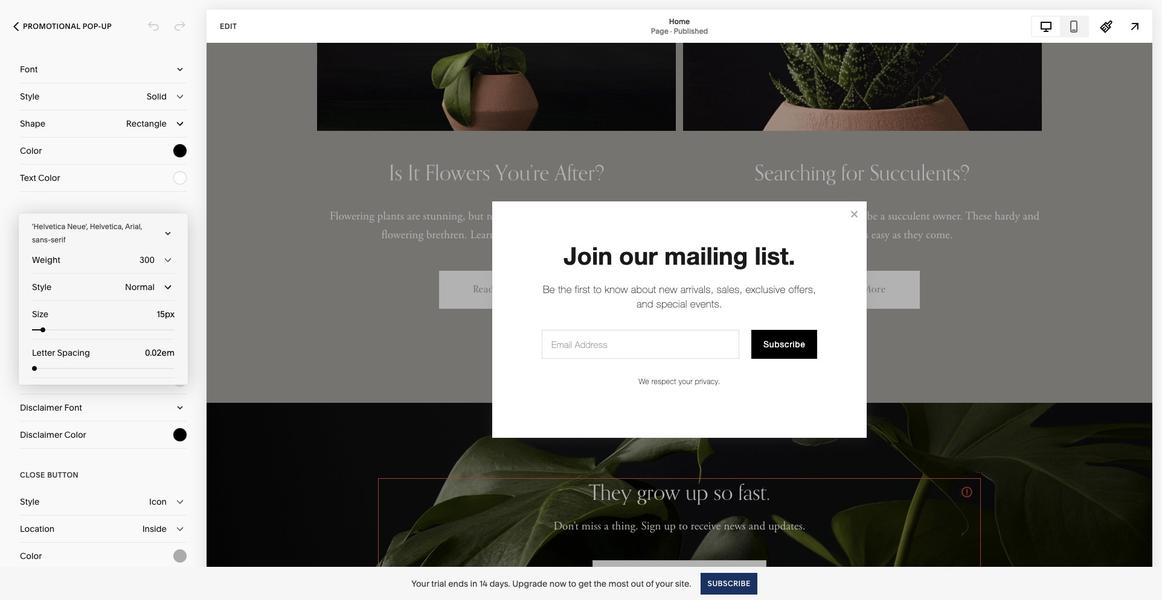 Task type: locate. For each thing, give the bounding box(es) containing it.
upgrade
[[512, 579, 548, 590]]

None range field
[[32, 328, 175, 333], [32, 367, 175, 371], [32, 328, 175, 333], [32, 367, 175, 371]]

disclaimer for disclaimer font
[[20, 403, 62, 414]]

font down promotional
[[20, 64, 38, 75]]

text color button
[[20, 165, 187, 191], [20, 341, 187, 367]]

disclaimer font button
[[20, 395, 187, 422]]

text color button up sign at the left top of page
[[20, 165, 187, 191]]

disclaimer down border color
[[20, 403, 62, 414]]

0 vertical spatial up
[[101, 22, 112, 31]]

1 text color from the top
[[20, 173, 60, 184]]

edit button
[[212, 15, 245, 37]]

get
[[578, 579, 592, 590]]

your
[[411, 579, 429, 590]]

up right promotional
[[101, 22, 112, 31]]

1 vertical spatial font button
[[20, 286, 187, 313]]

Style field
[[32, 274, 175, 301]]

1 text color button from the top
[[20, 165, 187, 191]]

up right sign at the left top of page
[[93, 214, 104, 223]]

2 text color button from the top
[[20, 341, 187, 367]]

font down style
[[20, 294, 38, 305]]

0 vertical spatial disclaimer
[[20, 403, 62, 414]]

disclaimer font
[[20, 403, 82, 414]]

text color for color
[[20, 173, 60, 184]]

'helvetica neue', helvetica, arial, sans-serif
[[32, 222, 142, 245]]

1 font button from the top
[[20, 56, 187, 83]]

input
[[20, 321, 41, 332]]

1 vertical spatial disclaimer
[[20, 430, 62, 441]]

disclaimer down disclaimer font
[[20, 430, 62, 441]]

0 vertical spatial text color button
[[20, 165, 187, 191]]

ends
[[448, 579, 468, 590]]

1 vertical spatial font
[[20, 294, 38, 305]]

the
[[594, 579, 607, 590]]

0 vertical spatial font
[[20, 64, 38, 75]]

modal dialog
[[19, 214, 188, 385]]

in
[[470, 579, 477, 590]]

2 disclaimer from the top
[[20, 430, 62, 441]]

disclaimer for disclaimer color
[[20, 430, 62, 441]]

text color for input field background
[[20, 349, 60, 359]]

1 vertical spatial up
[[93, 214, 104, 223]]

font up disclaimer color
[[64, 403, 82, 414]]

2 text color from the top
[[20, 349, 60, 359]]

0 vertical spatial color button
[[20, 138, 187, 164]]

close button
[[20, 471, 79, 480]]

2 text from the top
[[20, 349, 36, 359]]

text up newsletter
[[20, 173, 36, 184]]

days.
[[489, 579, 510, 590]]

color for the text color button for color
[[38, 173, 60, 184]]

1 vertical spatial text
[[20, 349, 36, 359]]

normal
[[125, 282, 155, 293]]

2 vertical spatial font
[[64, 403, 82, 414]]

tab list
[[1032, 17, 1088, 36]]

font button
[[20, 56, 187, 83], [20, 286, 187, 313]]

color
[[20, 146, 42, 156], [38, 173, 60, 184], [38, 349, 60, 359], [49, 376, 71, 387], [64, 430, 86, 441], [20, 551, 42, 562]]

None field
[[135, 308, 175, 321], [135, 347, 175, 360], [135, 308, 175, 321], [135, 347, 175, 360]]

2 color button from the top
[[20, 544, 187, 570]]

text color button for color
[[20, 165, 187, 191]]

1 vertical spatial text color
[[20, 349, 60, 359]]

your
[[656, 579, 673, 590]]

neue',
[[67, 222, 88, 231]]

font button down pop-
[[20, 56, 187, 83]]

1 disclaimer from the top
[[20, 403, 62, 414]]

text color button up border color button at the left bottom of the page
[[20, 341, 187, 367]]

to
[[568, 579, 576, 590]]

up inside button
[[101, 22, 112, 31]]

1 vertical spatial color button
[[20, 544, 187, 570]]

up
[[101, 22, 112, 31], [93, 214, 104, 223]]

1 text from the top
[[20, 173, 36, 184]]

color button
[[20, 138, 187, 164], [20, 544, 187, 570]]

font button up input field background button
[[20, 286, 187, 313]]

style
[[32, 282, 52, 293]]

newsletter
[[20, 214, 70, 223]]

sans-
[[32, 236, 51, 245]]

0 vertical spatial text color
[[20, 173, 60, 184]]

page
[[651, 26, 669, 35]]

text
[[20, 173, 36, 184], [20, 349, 36, 359]]

0 vertical spatial text
[[20, 173, 36, 184]]

0 vertical spatial font button
[[20, 56, 187, 83]]

up for newsletter sign up
[[93, 214, 104, 223]]

border color
[[20, 376, 71, 387]]

disclaimer color button
[[20, 422, 187, 449]]

text color
[[20, 173, 60, 184], [20, 349, 60, 359]]

close
[[20, 471, 45, 480]]

weight
[[32, 255, 60, 266]]

text color up border color
[[20, 349, 60, 359]]

1 vertical spatial text color button
[[20, 341, 187, 367]]

promotional pop-up button
[[0, 13, 125, 40]]

font
[[20, 64, 38, 75], [20, 294, 38, 305], [64, 403, 82, 414]]

text color up newsletter
[[20, 173, 60, 184]]

letter
[[32, 348, 55, 359]]

disclaimer
[[20, 403, 62, 414], [20, 430, 62, 441]]

text down input
[[20, 349, 36, 359]]

up for promotional pop-up
[[101, 22, 112, 31]]

arial,
[[125, 222, 142, 231]]

2 font button from the top
[[20, 286, 187, 313]]



Task type: describe. For each thing, give the bounding box(es) containing it.
your trial ends in 14 days. upgrade now to get the most out of your site.
[[411, 579, 691, 590]]

site.
[[675, 579, 691, 590]]

edit
[[220, 21, 237, 31]]

letter spacing
[[32, 348, 90, 359]]

input field background button
[[20, 313, 187, 340]]

text for input field background
[[20, 349, 36, 359]]

font inside button
[[64, 403, 82, 414]]

most
[[609, 579, 629, 590]]

trial
[[431, 579, 446, 590]]

home page · published
[[651, 17, 708, 35]]

Weight field
[[32, 247, 175, 274]]

published
[[674, 26, 708, 35]]

color for input field background's the text color button
[[38, 349, 60, 359]]

text color button for input field background
[[20, 341, 187, 367]]

serif
[[51, 236, 66, 245]]

field
[[43, 321, 62, 332]]

button
[[47, 471, 79, 480]]

newsletter sign up
[[20, 214, 104, 223]]

spacing
[[57, 348, 90, 359]]

text for color
[[20, 173, 36, 184]]

300
[[139, 255, 155, 266]]

1 color button from the top
[[20, 138, 187, 164]]

disclaimer color
[[20, 430, 86, 441]]

now
[[550, 579, 566, 590]]

font for 2nd font 'button' from the bottom
[[20, 64, 38, 75]]

font for 2nd font 'button'
[[20, 294, 38, 305]]

'helvetica
[[32, 222, 65, 231]]

size
[[32, 309, 48, 320]]

·
[[670, 26, 672, 35]]

color for border color button at the left bottom of the page
[[49, 376, 71, 387]]

promotional pop-up
[[23, 22, 112, 31]]

input field background
[[20, 321, 113, 332]]

promotional
[[23, 22, 81, 31]]

color for disclaimer color button
[[64, 430, 86, 441]]

home
[[669, 17, 690, 26]]

pop-
[[83, 22, 101, 31]]

14
[[479, 579, 487, 590]]

sign
[[72, 214, 91, 223]]

out
[[631, 579, 644, 590]]

helvetica,
[[90, 222, 123, 231]]

of
[[646, 579, 654, 590]]

background
[[64, 321, 113, 332]]

border color button
[[20, 368, 187, 394]]

border
[[20, 376, 47, 387]]



Task type: vqa. For each thing, say whether or not it's contained in the screenshot.
the color behind text Button
no



